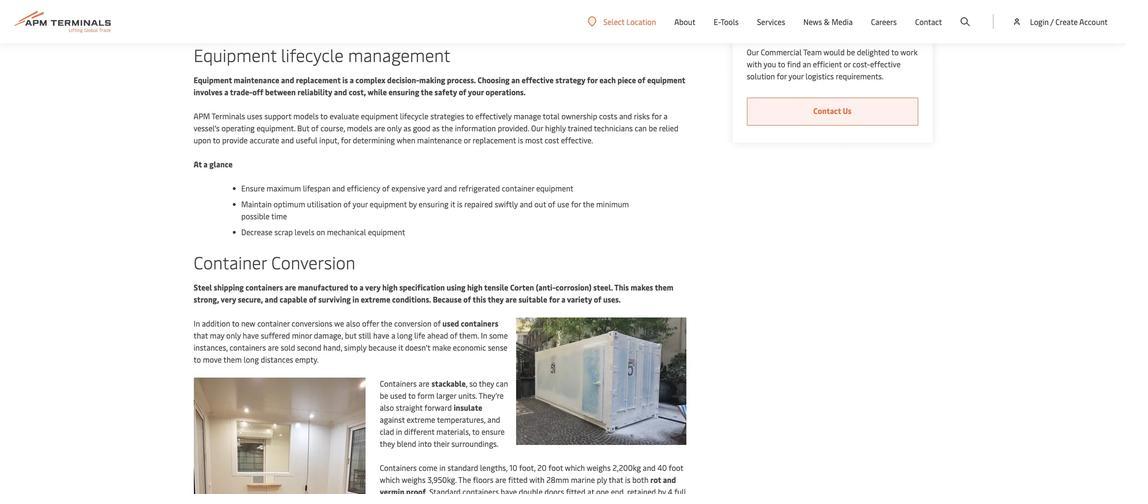 Task type: describe. For each thing, give the bounding box(es) containing it.
solution
[[747, 71, 775, 81]]

distances
[[261, 354, 293, 365]]

effective.
[[561, 135, 593, 145]]

life
[[414, 330, 425, 341]]

relied
[[659, 123, 679, 133]]

login / create account link
[[1012, 0, 1108, 43]]

corrosion)
[[556, 282, 592, 293]]

and down equipment.
[[281, 135, 294, 145]]

but
[[345, 330, 357, 341]]

that inside the containers come in standard lengths, 10 foot, 20 foot which weighs 2,200kg and 40 foot which weighs 3,950kg. the floors are fitted with 28mm marine ply that is both
[[609, 474, 623, 485]]

, so they can be used to form larger units. they're also straight forward
[[380, 378, 508, 413]]

ensure maximum lifespan and efficiency of expensive yard and refrigerated container equipment
[[241, 183, 574, 193]]

ahead
[[427, 330, 448, 341]]

1 vertical spatial which
[[380, 474, 400, 485]]

1 vertical spatial containers
[[461, 318, 498, 329]]

maximum
[[267, 183, 301, 193]]

materials,
[[436, 426, 471, 437]]

proof
[[406, 486, 426, 494]]

news
[[804, 16, 822, 27]]

an inside our commercial team would be delighted to work with you to find an efficient or cost-effective solution for your logistics requirements.
[[803, 59, 811, 69]]

1 have from the left
[[243, 330, 259, 341]]

uses.
[[603, 294, 621, 305]]

new
[[241, 318, 255, 329]]

of up ahead
[[433, 318, 441, 329]]

equipment maintenance and replacement is a complex decision-making process. choosing an effective strategy for each piece of equipment involves a trade-off between reliability and cost, while ensuring the safety of your operations.
[[194, 75, 685, 97]]

careers button
[[871, 0, 897, 43]]

minor
[[292, 330, 312, 341]]

only inside apm terminals uses support models to evaluate equipment lifecycle strategies to effectively manage total ownership costs and risks for a vessel's operating equipment. but of course, models are only as good as the information provided. our highly trained technicians can be relied upon to provide accurate and useful input, for determining when maintenance or replacement is most cost effective.
[[387, 123, 402, 133]]

our inside our commercial team would be delighted to work with you to find an efficient or cost-effective solution for your logistics requirements.
[[747, 47, 759, 57]]

are up capable
[[285, 282, 296, 293]]

our commercial team would be delighted to work with you to find an efficient or cost-effective solution for your logistics requirements.
[[747, 47, 918, 81]]

of left this
[[463, 294, 471, 305]]

support
[[264, 111, 291, 121]]

information
[[785, 18, 842, 32]]

to left the 'new'
[[232, 318, 239, 329]]

are inside the containers come in standard lengths, 10 foot, 20 foot which weighs 2,200kg and 40 foot which weighs 3,950kg. the floors are fitted with 28mm marine ply that is both
[[495, 474, 506, 485]]

second
[[297, 342, 321, 353]]

0 vertical spatial in
[[194, 318, 200, 329]]

of right the out
[[548, 199, 555, 209]]

1 horizontal spatial long
[[397, 330, 412, 341]]

contact us link
[[747, 98, 918, 126]]

uses
[[247, 111, 263, 121]]

levels
[[295, 227, 315, 237]]

management
[[348, 43, 450, 66]]

and right yard
[[444, 183, 457, 193]]

lifecycle inside apm terminals uses support models to evaluate equipment lifecycle strategies to effectively manage total ownership costs and risks for a vessel's operating equipment. but of course, models are only as good as the information provided. our highly trained technicians can be relied upon to provide accurate and useful input, for determining when maintenance or replacement is most cost effective.
[[400, 111, 429, 121]]

to left move
[[194, 354, 201, 365]]

insulate against extreme temperatures, and clad in different materials, to ensure they blend into their surroundings.
[[380, 402, 505, 449]]

find
[[787, 59, 801, 69]]

equipment inside equipment maintenance and replacement is a complex decision-making process. choosing an effective strategy for each piece of equipment involves a trade-off between reliability and cost, while ensuring the safety of your operations.
[[647, 75, 685, 85]]

decision-
[[387, 75, 419, 85]]

equipment inside apm terminals uses support models to evaluate equipment lifecycle strategies to effectively manage total ownership costs and risks for a vessel's operating equipment. but of course, models are only as good as the information provided. our highly trained technicians can be relied upon to provide accurate and useful input, for determining when maintenance or replacement is most cost effective.
[[361, 111, 398, 121]]

manage
[[514, 111, 541, 121]]

in inside the containers come in standard lengths, 10 foot, 20 foot which weighs 2,200kg and 40 foot which weighs 3,950kg. the floors are fitted with 28mm marine ply that is both
[[439, 462, 446, 473]]

also inside in addition to new container conversions we also offer the conversion of used containers that may only have suffered minor damage, but still have a long life ahead of them. in some instances, containers are sold second hand, simply because it doesn't make economic sense to move them long distances empty.
[[346, 318, 360, 329]]

to up information
[[466, 111, 474, 121]]

used inside , so they can be used to form larger units. they're also straight forward
[[390, 390, 407, 401]]

empty.
[[295, 354, 319, 365]]

account
[[1080, 16, 1108, 27]]

to right the upon
[[213, 135, 220, 145]]

are up form
[[419, 378, 430, 389]]

provided.
[[498, 123, 529, 133]]

and inside the containers come in standard lengths, 10 foot, 20 foot which weighs 2,200kg and 40 foot which weighs 3,950kg. the floors are fitted with 28mm marine ply that is both
[[643, 462, 656, 473]]

decrease
[[241, 227, 273, 237]]

because
[[433, 294, 462, 305]]

and up between
[[281, 75, 294, 85]]

strategy
[[556, 75, 586, 85]]

expensive
[[391, 183, 425, 193]]

variety
[[567, 294, 592, 305]]

2 have from the left
[[373, 330, 389, 341]]

the inside maintain optimum utilisation of your equipment by ensuring it is repaired swiftly and out of use for the minimum possible time
[[583, 199, 594, 209]]

evaluate
[[330, 111, 359, 121]]

suffered
[[261, 330, 290, 341]]

and inside insulate against extreme temperatures, and clad in different materials, to ensure they blend into their surroundings.
[[488, 414, 500, 425]]

you
[[764, 59, 776, 69]]

to up course,
[[320, 111, 328, 121]]

also inside , so they can be used to form larger units. they're also straight forward
[[380, 402, 394, 413]]

container inside in addition to new container conversions we also offer the conversion of used containers that may only have suffered minor damage, but still have a long life ahead of them. in some instances, containers are sold second hand, simply because it doesn't make economic sense to move them long distances empty.
[[257, 318, 290, 329]]

the inside apm terminals uses support models to evaluate equipment lifecycle strategies to effectively manage total ownership costs and risks for a vessel's operating equipment. but of course, models are only as good as the information provided. our highly trained technicians can be relied upon to provide accurate and useful input, for determining when maintenance or replacement is most cost effective.
[[442, 123, 453, 133]]

temperatures,
[[437, 414, 486, 425]]

news & media
[[804, 16, 853, 27]]

move
[[203, 354, 222, 365]]

conversion
[[394, 318, 432, 329]]

optimum
[[274, 199, 305, 209]]

to inside , so they can be used to form larger units. they're also straight forward
[[408, 390, 416, 401]]

1 horizontal spatial very
[[365, 282, 381, 293]]

operations.
[[486, 87, 526, 97]]

1 as from the left
[[404, 123, 411, 133]]

in inside steel shipping containers are manufactured to a very high specification using high tensile corten (anti-corrosion) steel. this makes them strong, very secure, and capable of surviving in extreme conditions. because of this they are suitable for a variety of uses.
[[353, 294, 359, 305]]

use
[[557, 199, 569, 209]]

with inside the containers come in standard lengths, 10 foot, 20 foot which weighs 2,200kg and 40 foot which weighs 3,950kg. the floors are fitted with 28mm marine ply that is both
[[530, 474, 545, 485]]

replacement inside apm terminals uses support models to evaluate equipment lifecycle strategies to effectively manage total ownership costs and risks for a vessel's operating equipment. but of course, models are only as good as the information provided. our highly trained technicians can be relied upon to provide accurate and useful input, for determining when maintenance or replacement is most cost effective.
[[473, 135, 516, 145]]

complex
[[356, 75, 386, 85]]

using
[[447, 282, 466, 293]]

different
[[404, 426, 435, 437]]

,
[[466, 378, 468, 389]]

mechanical
[[327, 227, 366, 237]]

2 as from the left
[[432, 123, 440, 133]]

we
[[334, 318, 344, 329]]

this
[[615, 282, 629, 293]]

0 vertical spatial weighs
[[587, 462, 611, 473]]

containers for containers are stackable
[[380, 378, 417, 389]]

simply
[[344, 342, 367, 353]]

the inside equipment maintenance and replacement is a complex decision-making process. choosing an effective strategy for each piece of equipment involves a trade-off between reliability and cost, while ensuring the safety of your operations.
[[421, 87, 433, 97]]

they inside , so they can be used to form larger units. they're also straight forward
[[479, 378, 494, 389]]

that inside in addition to new container conversions we also offer the conversion of used containers that may only have suffered minor damage, but still have a long life ahead of them. in some instances, containers are sold second hand, simply because it doesn't make economic sense to move them long distances empty.
[[194, 330, 208, 341]]

the inside in addition to new container conversions we also offer the conversion of used containers that may only have suffered minor damage, but still have a long life ahead of them. in some instances, containers are sold second hand, simply because it doesn't make economic sense to move them long distances empty.
[[381, 318, 392, 329]]

containers come in standard lengths, 10 foot, 20 foot which weighs 2,200kg and 40 foot which weighs 3,950kg. the floors are fitted with 28mm marine ply that is both
[[380, 462, 684, 485]]

is inside apm terminals uses support models to evaluate equipment lifecycle strategies to effectively manage total ownership costs and risks for a vessel's operating equipment. but of course, models are only as good as the information provided. our highly trained technicians can be relied upon to provide accurate and useful input, for determining when maintenance or replacement is most cost effective.
[[518, 135, 523, 145]]

time
[[271, 211, 287, 221]]

tensile
[[484, 282, 508, 293]]

e-tools
[[714, 16, 739, 27]]

maintenance inside apm terminals uses support models to evaluate equipment lifecycle strategies to effectively manage total ownership costs and risks for a vessel's operating equipment. but of course, models are only as good as the information provided. our highly trained technicians can be relied upon to provide accurate and useful input, for determining when maintenance or replacement is most cost effective.
[[417, 135, 462, 145]]

40
[[658, 462, 667, 473]]

it inside in addition to new container conversions we also offer the conversion of used containers that may only have suffered minor damage, but still have a long life ahead of them. in some instances, containers are sold second hand, simply because it doesn't make economic sense to move them long distances empty.
[[399, 342, 403, 353]]

containers for containers come in standard lengths, 10 foot, 20 foot which weighs 2,200kg and 40 foot which weighs 3,950kg. the floors are fitted with 28mm marine ply that is both
[[380, 462, 417, 473]]

and left risks on the right top
[[619, 111, 632, 121]]

ply
[[597, 474, 607, 485]]

is inside the containers come in standard lengths, 10 foot, 20 foot which weighs 2,200kg and 40 foot which weighs 3,950kg. the floors are fitted with 28mm marine ply that is both
[[625, 474, 631, 485]]

a up cost,
[[350, 75, 354, 85]]

0 vertical spatial lifecycle
[[281, 43, 344, 66]]

refrigerated
[[459, 183, 500, 193]]

vermin
[[380, 486, 404, 494]]

effective inside our commercial team would be delighted to work with you to find an efficient or cost-effective solution for your logistics requirements.
[[870, 59, 901, 69]]

container
[[194, 250, 267, 274]]

be for can
[[380, 390, 388, 401]]

services button
[[757, 0, 785, 43]]

delighted
[[857, 47, 890, 57]]

equipment right mechanical
[[368, 227, 405, 237]]

effectively
[[475, 111, 512, 121]]

steel shipping containers are manufactured to a very high specification using high tensile corten (anti-corrosion) steel. this makes them strong, very secure, and capable of surviving in extreme conditions. because of this they are suitable for a variety of uses.
[[194, 282, 674, 305]]

rot and vermin proof
[[380, 474, 676, 494]]

between
[[265, 87, 296, 97]]

choosing
[[478, 75, 510, 85]]

specification
[[399, 282, 445, 293]]

of right efficiency
[[382, 183, 390, 193]]

repaired
[[464, 199, 493, 209]]

to right you
[[778, 59, 785, 69]]

a down corrosion)
[[561, 294, 566, 305]]

be inside apm terminals uses support models to evaluate equipment lifecycle strategies to effectively manage total ownership costs and risks for a vessel's operating equipment. but of course, models are only as good as the information provided. our highly trained technicians can be relied upon to provide accurate and useful input, for determining when maintenance or replacement is most cost effective.
[[649, 123, 657, 133]]

0 vertical spatial which
[[565, 462, 585, 473]]

maintenance inside equipment maintenance and replacement is a complex decision-making process. choosing an effective strategy for each piece of equipment involves a trade-off between reliability and cost, while ensuring the safety of your operations.
[[234, 75, 279, 85]]

their
[[434, 438, 450, 449]]

damage,
[[314, 330, 343, 341]]

cost,
[[349, 87, 366, 97]]

contact for contact
[[915, 16, 942, 27]]

login / create account
[[1030, 16, 1108, 27]]

good
[[413, 123, 430, 133]]

team
[[803, 47, 822, 57]]

of down 'manufactured'
[[309, 294, 317, 305]]

for inside equipment maintenance and replacement is a complex decision-making process. choosing an effective strategy for each piece of equipment involves a trade-off between reliability and cost, while ensuring the safety of your operations.
[[587, 75, 598, 85]]

ice bar for event promotions, using a reefer container set at -10 degrees image
[[516, 318, 686, 445]]



Task type: locate. For each thing, give the bounding box(es) containing it.
to left the work at the top of page
[[892, 47, 899, 57]]

they up they're
[[479, 378, 494, 389]]

in inside insulate against extreme temperatures, and clad in different materials, to ensure they blend into their surroundings.
[[396, 426, 402, 437]]

equipment
[[194, 43, 277, 66], [194, 75, 232, 85]]

ownership
[[562, 111, 597, 121]]

insulate
[[454, 402, 482, 413]]

1 vertical spatial with
[[530, 474, 545, 485]]

1 vertical spatial also
[[380, 402, 394, 413]]

be inside our commercial team would be delighted to work with you to find an efficient or cost-effective solution for your logistics requirements.
[[847, 47, 855, 57]]

used up ahead
[[443, 318, 459, 329]]

contact for contact us
[[813, 106, 841, 116]]

0 horizontal spatial our
[[531, 123, 543, 133]]

contact left us
[[813, 106, 841, 116]]

extreme up offer at the bottom
[[361, 294, 390, 305]]

can up they're
[[496, 378, 508, 389]]

they inside insulate against extreme temperatures, and clad in different materials, to ensure they blend into their surroundings.
[[380, 438, 395, 449]]

also up against
[[380, 402, 394, 413]]

or inside apm terminals uses support models to evaluate equipment lifecycle strategies to effectively manage total ownership costs and risks for a vessel's operating equipment. but of course, models are only as good as the information provided. our highly trained technicians can be relied upon to provide accurate and useful input, for determining when maintenance or replacement is most cost effective.
[[464, 135, 471, 145]]

foot
[[549, 462, 563, 473], [669, 462, 684, 473]]

for right risks on the right top
[[652, 111, 662, 121]]

foot up the 28mm
[[549, 462, 563, 473]]

and right rot at the bottom of page
[[663, 474, 676, 485]]

a up because
[[391, 330, 395, 341]]

of left them.
[[450, 330, 458, 341]]

only up when
[[387, 123, 402, 133]]

1 containers from the top
[[380, 378, 417, 389]]

which
[[565, 462, 585, 473], [380, 474, 400, 485]]

1 vertical spatial ensuring
[[419, 199, 449, 209]]

location
[[627, 16, 656, 27]]

that right "ply"
[[609, 474, 623, 485]]

0 horizontal spatial also
[[346, 318, 360, 329]]

a up offer at the bottom
[[359, 282, 364, 293]]

or
[[844, 59, 851, 69], [464, 135, 471, 145]]

contact
[[915, 16, 942, 27], [813, 106, 841, 116]]

0 vertical spatial also
[[346, 318, 360, 329]]

1 vertical spatial only
[[226, 330, 241, 341]]

1 vertical spatial container
[[257, 318, 290, 329]]

equipment for equipment lifecycle management
[[194, 43, 277, 66]]

your inside our commercial team would be delighted to work with you to find an efficient or cost-effective solution for your logistics requirements.
[[789, 71, 804, 81]]

equipment for equipment maintenance and replacement is a complex decision-making process. choosing an effective strategy for each piece of equipment involves a trade-off between reliability and cost, while ensuring the safety of your operations.
[[194, 75, 232, 85]]

your inside maintain optimum utilisation of your equipment by ensuring it is repaired swiftly and out of use for the minimum possible time
[[353, 199, 368, 209]]

while
[[368, 87, 387, 97]]

0 horizontal spatial used
[[390, 390, 407, 401]]

is inside maintain optimum utilisation of your equipment by ensuring it is repaired swiftly and out of use for the minimum possible time
[[457, 199, 463, 209]]

1 horizontal spatial container
[[502, 183, 534, 193]]

are down "corten"
[[506, 294, 517, 305]]

be inside , so they can be used to form larger units. they're also straight forward
[[380, 390, 388, 401]]

1 vertical spatial contact
[[813, 106, 841, 116]]

0 vertical spatial an
[[803, 59, 811, 69]]

and left the out
[[520, 199, 533, 209]]

and left cost,
[[334, 87, 347, 97]]

still
[[359, 330, 371, 341]]

1 horizontal spatial contact
[[915, 16, 942, 27]]

0 vertical spatial your
[[789, 71, 804, 81]]

replacement inside equipment maintenance and replacement is a complex decision-making process. choosing an effective strategy for each piece of equipment involves a trade-off between reliability and cost, while ensuring the safety of your operations.
[[296, 75, 341, 85]]

1 equipment from the top
[[194, 43, 277, 66]]

0 horizontal spatial can
[[496, 378, 508, 389]]

1 vertical spatial models
[[347, 123, 372, 133]]

is down 2,200kg
[[625, 474, 631, 485]]

1 horizontal spatial maintenance
[[417, 135, 462, 145]]

extreme inside steel shipping containers are manufactured to a very high specification using high tensile corten (anti-corrosion) steel. this makes them strong, very secure, and capable of surviving in extreme conditions. because of this they are suitable for a variety of uses.
[[361, 294, 390, 305]]

and up ensure
[[488, 414, 500, 425]]

0 horizontal spatial be
[[380, 390, 388, 401]]

0 vertical spatial contact
[[915, 16, 942, 27]]

for inside steel shipping containers are manufactured to a very high specification using high tensile corten (anti-corrosion) steel. this makes them strong, very secure, and capable of surviving in extreme conditions. because of this they are suitable for a variety of uses.
[[549, 294, 560, 305]]

requirements.
[[836, 71, 884, 81]]

it inside maintain optimum utilisation of your equipment by ensuring it is repaired swiftly and out of use for the minimum possible time
[[451, 199, 455, 209]]

equipment inside maintain optimum utilisation of your equipment by ensuring it is repaired swiftly and out of use for the minimum possible time
[[370, 199, 407, 209]]

0 horizontal spatial foot
[[549, 462, 563, 473]]

is inside equipment maintenance and replacement is a complex decision-making process. choosing an effective strategy for each piece of equipment involves a trade-off between reliability and cost, while ensuring the safety of your operations.
[[342, 75, 348, 85]]

0 vertical spatial effective
[[870, 59, 901, 69]]

they down the 'tensile'
[[488, 294, 504, 305]]

on
[[316, 227, 325, 237]]

into
[[418, 438, 432, 449]]

long
[[397, 330, 412, 341], [244, 354, 259, 365]]

equipment left by
[[370, 199, 407, 209]]

with inside our commercial team would be delighted to work with you to find an efficient or cost-effective solution for your logistics requirements.
[[747, 59, 762, 69]]

in
[[353, 294, 359, 305], [396, 426, 402, 437], [439, 462, 446, 473]]

1 vertical spatial be
[[649, 123, 657, 133]]

0 horizontal spatial with
[[530, 474, 545, 485]]

are
[[374, 123, 385, 133], [285, 282, 296, 293], [506, 294, 517, 305], [268, 342, 279, 353], [419, 378, 430, 389], [495, 474, 506, 485]]

1 horizontal spatial weighs
[[587, 462, 611, 473]]

1 horizontal spatial that
[[609, 474, 623, 485]]

of right but
[[311, 123, 319, 133]]

containers up secure,
[[246, 282, 283, 293]]

marine
[[571, 474, 595, 485]]

they down clad at left
[[380, 438, 395, 449]]

at
[[194, 159, 202, 169]]

0 vertical spatial long
[[397, 330, 412, 341]]

economic
[[453, 342, 486, 353]]

stackable
[[432, 378, 466, 389]]

1 vertical spatial they
[[479, 378, 494, 389]]

0 vertical spatial containers
[[380, 378, 417, 389]]

your inside equipment maintenance and replacement is a complex decision-making process. choosing an effective strategy for each piece of equipment involves a trade-off between reliability and cost, while ensuring the safety of your operations.
[[468, 87, 484, 97]]

0 vertical spatial models
[[293, 111, 319, 121]]

or inside our commercial team would be delighted to work with you to find an efficient or cost-effective solution for your logistics requirements.
[[844, 59, 851, 69]]

0 vertical spatial or
[[844, 59, 851, 69]]

0 horizontal spatial it
[[399, 342, 403, 353]]

an inside equipment maintenance and replacement is a complex decision-making process. choosing an effective strategy for each piece of equipment involves a trade-off between reliability and cost, while ensuring the safety of your operations.
[[511, 75, 520, 85]]

1 horizontal spatial foot
[[669, 462, 684, 473]]

in up 3,950kg.
[[439, 462, 446, 473]]

some
[[489, 330, 508, 341]]

1 vertical spatial in
[[396, 426, 402, 437]]

high up this
[[467, 282, 483, 293]]

technicians
[[594, 123, 633, 133]]

ensuring inside maintain optimum utilisation of your equipment by ensuring it is repaired swiftly and out of use for the minimum possible time
[[419, 199, 449, 209]]

ensuring down decision-
[[389, 87, 419, 97]]

be up against
[[380, 390, 388, 401]]

are inside in addition to new container conversions we also offer the conversion of used containers that may only have suffered minor damage, but still have a long life ahead of them. in some instances, containers are sold second hand, simply because it doesn't make economic sense to move them long distances empty.
[[268, 342, 279, 353]]

0 horizontal spatial models
[[293, 111, 319, 121]]

2 foot from the left
[[669, 462, 684, 473]]

and inside rot and vermin proof
[[663, 474, 676, 485]]

1 vertical spatial extreme
[[407, 414, 435, 425]]

1 vertical spatial that
[[609, 474, 623, 485]]

1 horizontal spatial replacement
[[473, 135, 516, 145]]

1 horizontal spatial effective
[[870, 59, 901, 69]]

containers up vermin
[[380, 462, 417, 473]]

0 vertical spatial ensuring
[[389, 87, 419, 97]]

the
[[421, 87, 433, 97], [442, 123, 453, 133], [583, 199, 594, 209], [381, 318, 392, 329]]

secure,
[[238, 294, 263, 305]]

to up surroundings.
[[472, 426, 480, 437]]

2 vertical spatial be
[[380, 390, 388, 401]]

2 high from the left
[[467, 282, 483, 293]]

1 vertical spatial can
[[496, 378, 508, 389]]

extreme inside insulate against extreme temperatures, and clad in different materials, to ensure they blend into their surroundings.
[[407, 414, 435, 425]]

them inside in addition to new container conversions we also offer the conversion of used containers that may only have suffered minor damage, but still have a long life ahead of them. in some instances, containers are sold second hand, simply because it doesn't make economic sense to move them long distances empty.
[[224, 354, 242, 365]]

0 horizontal spatial container
[[257, 318, 290, 329]]

1 horizontal spatial also
[[380, 402, 394, 413]]

clad
[[380, 426, 394, 437]]

1 horizontal spatial them
[[655, 282, 674, 293]]

of inside apm terminals uses support models to evaluate equipment lifecycle strategies to effectively manage total ownership costs and risks for a vessel's operating equipment. but of course, models are only as good as the information provided. our highly trained technicians can be relied upon to provide accurate and useful input, for determining when maintenance or replacement is most cost effective.
[[311, 123, 319, 133]]

(anti-
[[536, 282, 556, 293]]

e-
[[714, 16, 721, 27]]

select location button
[[588, 16, 656, 27]]

models
[[293, 111, 319, 121], [347, 123, 372, 133]]

2 horizontal spatial your
[[789, 71, 804, 81]]

in addition to new container conversions we also offer the conversion of used containers that may only have suffered minor damage, but still have a long life ahead of them. in some instances, containers are sold second hand, simply because it doesn't make economic sense to move them long distances empty.
[[194, 318, 508, 365]]

and inside maintain optimum utilisation of your equipment by ensuring it is repaired swiftly and out of use for the minimum possible time
[[520, 199, 533, 209]]

equipment up use
[[536, 183, 574, 193]]

replacement
[[296, 75, 341, 85], [473, 135, 516, 145]]

2 vertical spatial in
[[439, 462, 446, 473]]

for right use
[[571, 199, 581, 209]]

for right input,
[[341, 135, 351, 145]]

they inside steel shipping containers are manufactured to a very high specification using high tensile corten (anti-corrosion) steel. this makes them strong, very secure, and capable of surviving in extreme conditions. because of this they are suitable for a variety of uses.
[[488, 294, 504, 305]]

for left each
[[587, 75, 598, 85]]

1 vertical spatial your
[[468, 87, 484, 97]]

effective inside equipment maintenance and replacement is a complex decision-making process. choosing an effective strategy for each piece of equipment involves a trade-off between reliability and cost, while ensuring the safety of your operations.
[[522, 75, 554, 85]]

1 horizontal spatial can
[[635, 123, 647, 133]]

useful
[[296, 135, 317, 145]]

select location
[[603, 16, 656, 27]]

/
[[1051, 16, 1054, 27]]

sold
[[281, 342, 295, 353]]

equipment.
[[257, 123, 295, 133]]

0 horizontal spatial that
[[194, 330, 208, 341]]

0 horizontal spatial long
[[244, 354, 259, 365]]

high up "conditions."
[[382, 282, 398, 293]]

that up "instances,"
[[194, 330, 208, 341]]

1 horizontal spatial have
[[373, 330, 389, 341]]

piece
[[618, 75, 636, 85]]

maintenance up off at the top of the page
[[234, 75, 279, 85]]

1 horizontal spatial an
[[803, 59, 811, 69]]

containers up them.
[[461, 318, 498, 329]]

floors
[[473, 474, 494, 485]]

container up suffered
[[257, 318, 290, 329]]

equipment up involves
[[194, 75, 232, 85]]

1 vertical spatial weighs
[[402, 474, 426, 485]]

container conversion
[[194, 250, 355, 274]]

are inside apm terminals uses support models to evaluate equipment lifecycle strategies to effectively manage total ownership costs and risks for a vessel's operating equipment. but of course, models are only as good as the information provided. our highly trained technicians can be relied upon to provide accurate and useful input, for determining when maintenance or replacement is most cost effective.
[[374, 123, 385, 133]]

shipping
[[214, 282, 244, 293]]

1 horizontal spatial in
[[481, 330, 487, 341]]

sense
[[488, 342, 508, 353]]

containers
[[380, 378, 417, 389], [380, 462, 417, 473]]

extreme
[[361, 294, 390, 305], [407, 414, 435, 425]]

them inside steel shipping containers are manufactured to a very high specification using high tensile corten (anti-corrosion) steel. this makes them strong, very secure, and capable of surviving in extreme conditions. because of this they are suitable for a variety of uses.
[[655, 282, 674, 293]]

be for would
[[847, 47, 855, 57]]

the
[[458, 474, 471, 485]]

containers inside the containers come in standard lengths, 10 foot, 20 foot which weighs 2,200kg and 40 foot which weighs 3,950kg. the floors are fitted with 28mm marine ply that is both
[[380, 462, 417, 473]]

the left minimum
[[583, 199, 594, 209]]

or left cost-
[[844, 59, 851, 69]]

0 horizontal spatial or
[[464, 135, 471, 145]]

used inside in addition to new container conversions we also offer the conversion of used containers that may only have suffered minor damage, but still have a long life ahead of them. in some instances, containers are sold second hand, simply because it doesn't make economic sense to move them long distances empty.
[[443, 318, 459, 329]]

0 horizontal spatial very
[[221, 294, 236, 305]]

0 vertical spatial they
[[488, 294, 504, 305]]

and inside steel shipping containers are manufactured to a very high specification using high tensile corten (anti-corrosion) steel. this makes them strong, very secure, and capable of surviving in extreme conditions. because of this they are suitable for a variety of uses.
[[265, 294, 278, 305]]

0 vertical spatial equipment
[[194, 43, 277, 66]]

a inside apm terminals uses support models to evaluate equipment lifecycle strategies to effectively manage total ownership costs and risks for a vessel's operating equipment. but of course, models are only as good as the information provided. our highly trained technicians can be relied upon to provide accurate and useful input, for determining when maintenance or replacement is most cost effective.
[[664, 111, 668, 121]]

2 vertical spatial your
[[353, 199, 368, 209]]

your down find
[[789, 71, 804, 81]]

to up the straight
[[408, 390, 416, 401]]

tools
[[721, 16, 739, 27]]

it left doesn't
[[399, 342, 403, 353]]

0 vertical spatial container
[[502, 183, 534, 193]]

containers down the 'new'
[[230, 342, 266, 353]]

them.
[[459, 330, 479, 341]]

it
[[451, 199, 455, 209], [399, 342, 403, 353]]

an
[[803, 59, 811, 69], [511, 75, 520, 85]]

1 vertical spatial our
[[531, 123, 543, 133]]

equipment inside equipment maintenance and replacement is a complex decision-making process. choosing an effective strategy for each piece of equipment involves a trade-off between reliability and cost, while ensuring the safety of your operations.
[[194, 75, 232, 85]]

as up when
[[404, 123, 411, 133]]

capable
[[280, 294, 307, 305]]

1 vertical spatial long
[[244, 354, 259, 365]]

of right the piece
[[638, 75, 646, 85]]

apm
[[194, 111, 210, 121]]

0 horizontal spatial maintenance
[[234, 75, 279, 85]]

or down information
[[464, 135, 471, 145]]

0 vertical spatial very
[[365, 282, 381, 293]]

0 vertical spatial maintenance
[[234, 75, 279, 85]]

because
[[368, 342, 397, 353]]

to inside insulate against extreme temperatures, and clad in different materials, to ensure they blend into their surroundings.
[[472, 426, 480, 437]]

of right the utilisation
[[344, 199, 351, 209]]

efficiency
[[347, 183, 380, 193]]

1 horizontal spatial only
[[387, 123, 402, 133]]

of down "process."
[[459, 87, 466, 97]]

foot,
[[519, 462, 536, 473]]

straight
[[396, 402, 423, 413]]

2 equipment from the top
[[194, 75, 232, 85]]

to inside steel shipping containers are manufactured to a very high specification using high tensile corten (anti-corrosion) steel. this makes them strong, very secure, and capable of surviving in extreme conditions. because of this they are suitable for a variety of uses.
[[350, 282, 358, 293]]

decrease scrap levels on mechanical equipment
[[241, 227, 407, 237]]

upon
[[194, 135, 211, 145]]

off
[[252, 87, 263, 97]]

the down making
[[421, 87, 433, 97]]

equipment right the piece
[[647, 75, 685, 85]]

0 horizontal spatial effective
[[522, 75, 554, 85]]

weighs up proof
[[402, 474, 426, 485]]

surroundings.
[[452, 438, 498, 449]]

and up the utilisation
[[332, 183, 345, 193]]

swiftly
[[495, 199, 518, 209]]

0 vertical spatial with
[[747, 59, 762, 69]]

0 vertical spatial used
[[443, 318, 459, 329]]

in right clad at left
[[396, 426, 402, 437]]

1 vertical spatial in
[[481, 330, 487, 341]]

0 horizontal spatial in
[[194, 318, 200, 329]]

0 horizontal spatial which
[[380, 474, 400, 485]]

0 horizontal spatial extreme
[[361, 294, 390, 305]]

standard
[[448, 462, 478, 473]]

safety
[[435, 87, 457, 97]]

effective left strategy at the top of page
[[522, 75, 554, 85]]

maintenance down good
[[417, 135, 462, 145]]

input,
[[319, 135, 339, 145]]

as right good
[[432, 123, 440, 133]]

of
[[638, 75, 646, 85], [459, 87, 466, 97], [311, 123, 319, 133], [382, 183, 390, 193], [344, 199, 351, 209], [548, 199, 555, 209], [309, 294, 317, 305], [463, 294, 471, 305], [594, 294, 602, 305], [433, 318, 441, 329], [450, 330, 458, 341]]

a inside in addition to new container conversions we also offer the conversion of used containers that may only have suffered minor damage, but still have a long life ahead of them. in some instances, containers are sold second hand, simply because it doesn't make economic sense to move them long distances empty.
[[391, 330, 395, 341]]

a right the at
[[204, 159, 208, 169]]

can
[[635, 123, 647, 133], [496, 378, 508, 389]]

have down the 'new'
[[243, 330, 259, 341]]

1 vertical spatial containers
[[380, 462, 417, 473]]

to up surviving
[[350, 282, 358, 293]]

can inside apm terminals uses support models to evaluate equipment lifecycle strategies to effectively manage total ownership costs and risks for a vessel's operating equipment. but of course, models are only as good as the information provided. our highly trained technicians can be relied upon to provide accurate and useful input, for determining when maintenance or replacement is most cost effective.
[[635, 123, 647, 133]]

them right move
[[224, 354, 242, 365]]

contact up the work at the top of page
[[915, 16, 942, 27]]

0 horizontal spatial lifecycle
[[281, 43, 344, 66]]

only inside in addition to new container conversions we also offer the conversion of used containers that may only have suffered minor damage, but still have a long life ahead of them. in some instances, containers are sold second hand, simply because it doesn't make economic sense to move them long distances empty.
[[226, 330, 241, 341]]

equipment down while
[[361, 111, 398, 121]]

ensuring inside equipment maintenance and replacement is a complex decision-making process. choosing an effective strategy for each piece of equipment involves a trade-off between reliability and cost, while ensuring the safety of your operations.
[[389, 87, 419, 97]]

a up relied
[[664, 111, 668, 121]]

1 high from the left
[[382, 282, 398, 293]]

for inside maintain optimum utilisation of your equipment by ensuring it is repaired swiftly and out of use for the minimum possible time
[[571, 199, 581, 209]]

provide
[[222, 135, 248, 145]]

make
[[432, 342, 451, 353]]

1 vertical spatial used
[[390, 390, 407, 401]]

of down steel.
[[594, 294, 602, 305]]

1 vertical spatial or
[[464, 135, 471, 145]]

20
[[538, 462, 547, 473]]

cost-
[[853, 59, 870, 69]]

cost
[[545, 135, 559, 145]]

lifecycle up good
[[400, 111, 429, 121]]

2 containers from the top
[[380, 462, 417, 473]]

larger
[[436, 390, 457, 401]]

an right find
[[803, 59, 811, 69]]

total
[[543, 111, 560, 121]]

models up but
[[293, 111, 319, 121]]

an up operations.
[[511, 75, 520, 85]]

1 horizontal spatial models
[[347, 123, 372, 133]]

the right offer at the bottom
[[381, 318, 392, 329]]

1 vertical spatial it
[[399, 342, 403, 353]]

are down lengths, on the left of the page
[[495, 474, 506, 485]]

is left 'repaired' at the left of page
[[457, 199, 463, 209]]

1 horizontal spatial our
[[747, 47, 759, 57]]

extreme up different
[[407, 414, 435, 425]]

1 horizontal spatial or
[[844, 59, 851, 69]]

2 vertical spatial they
[[380, 438, 395, 449]]

is left 'complex' at the left top of page
[[342, 75, 348, 85]]

scrap
[[274, 227, 293, 237]]

replacement up the 'reliability'
[[296, 75, 341, 85]]

steel.
[[593, 282, 613, 293]]

rot
[[651, 474, 661, 485]]

in right surviving
[[353, 294, 359, 305]]

and left 40 on the right bottom of the page
[[643, 462, 656, 473]]

0 vertical spatial our
[[747, 47, 759, 57]]

1 vertical spatial very
[[221, 294, 236, 305]]

1 foot from the left
[[549, 462, 563, 473]]

0 horizontal spatial high
[[382, 282, 398, 293]]

our inside apm terminals uses support models to evaluate equipment lifecycle strategies to effectively manage total ownership costs and risks for a vessel's operating equipment. but of course, models are only as good as the information provided. our highly trained technicians can be relied upon to provide accurate and useful input, for determining when maintenance or replacement is most cost effective.
[[531, 123, 543, 133]]

1 vertical spatial equipment
[[194, 75, 232, 85]]

2 horizontal spatial be
[[847, 47, 855, 57]]

course,
[[321, 123, 345, 133]]

effective down 'delighted'
[[870, 59, 901, 69]]

are up 'determining' at top
[[374, 123, 385, 133]]

your down "process."
[[468, 87, 484, 97]]

used up the straight
[[390, 390, 407, 401]]

in left 'addition'
[[194, 318, 200, 329]]

1 horizontal spatial in
[[396, 426, 402, 437]]

1 horizontal spatial as
[[432, 123, 440, 133]]

your down efficiency
[[353, 199, 368, 209]]

1 horizontal spatial with
[[747, 59, 762, 69]]

mini office equipped with a server room and reception desk image
[[194, 378, 365, 494]]

2 horizontal spatial in
[[439, 462, 446, 473]]

0 horizontal spatial in
[[353, 294, 359, 305]]

glance
[[209, 159, 233, 169]]

for inside our commercial team would be delighted to work with you to find an efficient or cost-effective solution for your logistics requirements.
[[777, 71, 787, 81]]

for right solution
[[777, 71, 787, 81]]

e-tools button
[[714, 0, 739, 43]]

can inside , so they can be used to form larger units. they're also straight forward
[[496, 378, 508, 389]]

a left the trade-
[[224, 87, 228, 97]]

surviving
[[318, 294, 351, 305]]

trade-
[[230, 87, 252, 97]]

at a glance
[[194, 159, 233, 169]]

models up 'determining' at top
[[347, 123, 372, 133]]

lifecycle
[[281, 43, 344, 66], [400, 111, 429, 121]]

2 vertical spatial containers
[[230, 342, 266, 353]]

operating
[[222, 123, 255, 133]]

containers inside steel shipping containers are manufactured to a very high specification using high tensile corten (anti-corrosion) steel. this makes them strong, very secure, and capable of surviving in extreme conditions. because of this they are suitable for a variety of uses.
[[246, 282, 283, 293]]

1 vertical spatial replacement
[[473, 135, 516, 145]]

for down (anti-
[[549, 294, 560, 305]]

0 horizontal spatial weighs
[[402, 474, 426, 485]]



Task type: vqa. For each thing, say whether or not it's contained in the screenshot.
Footage
no



